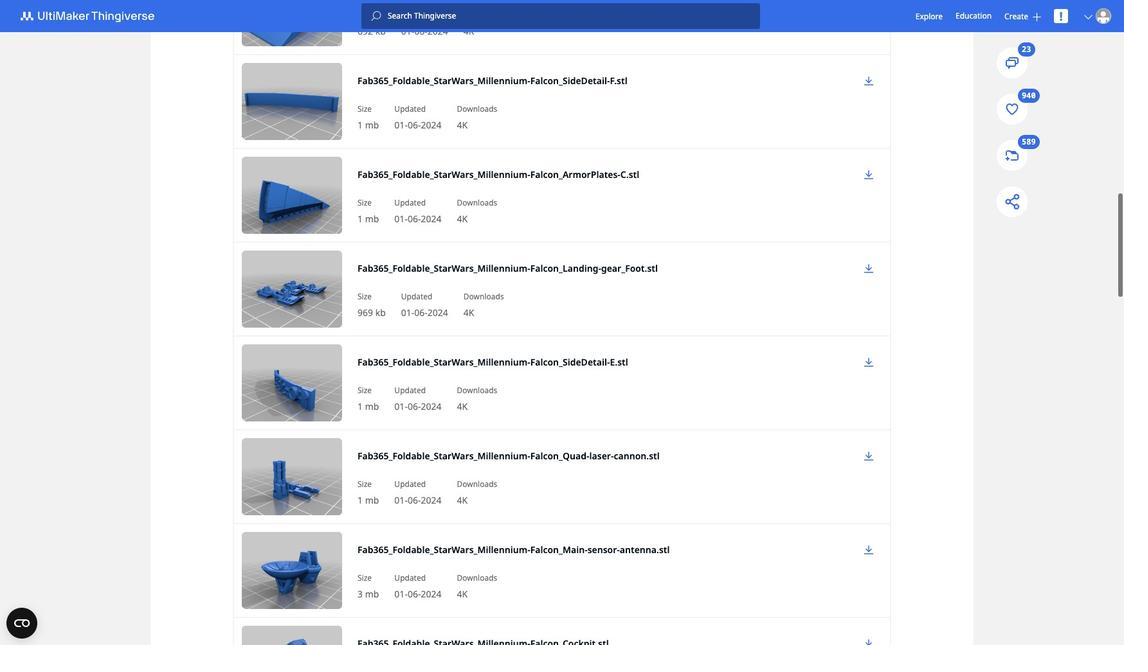 Task type: vqa. For each thing, say whether or not it's contained in the screenshot.
SA
no



Task type: describe. For each thing, give the bounding box(es) containing it.
2024 for fab365_foldable_starwars_millennium-falcon_armorplates-c.stl
[[421, 213, 441, 225]]

downloads for fab365_foldable_starwars_millennium-falcon_sidedetail-e.stl
[[457, 385, 497, 396]]

updated for fab365_foldable_starwars_millennium-falcon_armorplates-c.stl
[[394, 197, 426, 208]]

fab365_foldable_starwars_millennium- for fab365_foldable_starwars_millennium-falcon_main-sensor-antenna.stl
[[358, 544, 530, 556]]

updated 01-06-2024 for fab365_foldable_starwars_millennium-falcon_sidedetail-e.stl
[[394, 385, 441, 413]]

fab365_foldable_starwars_millennium-falcon_sidedetail-f.stl
[[358, 75, 627, 87]]

size for fab365_foldable_starwars_millennium-falcon_sidedetail-e.stl
[[358, 385, 372, 396]]

f.stl
[[610, 75, 627, 87]]

size 1 mb for fab365_foldable_starwars_millennium-falcon_sidedetail-e.stl
[[358, 385, 379, 413]]

size for fab365_foldable_starwars_millennium-falcon_armorplates-c.stl
[[358, 197, 372, 208]]

fab365_foldable_starwars_millennium-falcon_landing-gear_foot.stl
[[358, 262, 658, 275]]

Search Thingiverse text field
[[381, 11, 760, 21]]

education
[[956, 10, 992, 21]]

downloads for fab365_foldable_starwars_millennium-falcon_armorplates-c.stl
[[457, 197, 497, 208]]

downloads for fab365_foldable_starwars_millennium-falcon_main-sensor-antenna.stl
[[457, 573, 497, 584]]

cannon.stl
[[614, 450, 660, 462]]

size 1 mb for fab365_foldable_starwars_millennium-falcon_armorplates-c.stl
[[358, 197, 379, 225]]

fab365_foldable_starwars_millennium- for fab365_foldable_starwars_millennium-falcon_sidedetail-e.stl
[[358, 356, 530, 369]]

06- for fab365_foldable_starwars_millennium-falcon_landing-gear_foot.stl
[[414, 307, 428, 319]]

692
[[358, 25, 373, 37]]

downloads 4k for fab365_foldable_starwars_millennium-falcon_armorplates-c.stl
[[457, 197, 497, 225]]

preview of a 3d printable part image for fab365_foldable_starwars_millennium-falcon_quad-laser-cannon.stl
[[242, 439, 342, 516]]

fab365_foldable_starwars_millennium- for fab365_foldable_starwars_millennium-falcon_quad-laser-cannon.stl
[[358, 450, 530, 462]]

explore button
[[916, 11, 943, 22]]

avatar image
[[1096, 8, 1111, 24]]

06- for fab365_foldable_starwars_millennium-falcon_armorplates-c.stl
[[408, 213, 421, 225]]

mb for fab365_foldable_starwars_millennium-falcon_sidedetail-e.stl
[[365, 401, 379, 413]]

create
[[1005, 11, 1028, 22]]

4k for fab365_foldable_starwars_millennium-falcon_armorplates-c.stl
[[457, 213, 468, 225]]

falcon_sidedetail- for f.stl
[[530, 75, 610, 87]]

preview of a 3d printable part image for fab365_foldable_starwars_millennium-falcon_sidedetail-e.stl
[[242, 345, 342, 422]]

1 for fab365_foldable_starwars_millennium-falcon_quad-laser-cannon.stl
[[358, 495, 363, 507]]

open widget image
[[6, 608, 37, 639]]

e.stl
[[610, 356, 628, 369]]

01- for fab365_foldable_starwars_millennium-falcon_main-sensor-antenna.stl
[[394, 588, 408, 601]]

fab365_foldable_starwars_millennium-falcon_quad-laser-cannon.stl
[[358, 450, 660, 462]]

kb for 969 kb
[[375, 307, 386, 319]]

downloads for fab365_foldable_starwars_millennium-falcon_sidedetail-f.stl
[[457, 104, 497, 114]]

06- for fab365_foldable_starwars_millennium-falcon_quad-laser-cannon.stl
[[408, 495, 421, 507]]

01- for fab365_foldable_starwars_millennium-falcon_sidedetail-e.stl
[[394, 401, 408, 413]]

preview of a 3d printable part image for size
[[242, 0, 342, 46]]

4k for fab365_foldable_starwars_millennium-falcon_landing-gear_foot.stl
[[464, 307, 474, 319]]

mb for fab365_foldable_starwars_millennium-falcon_armorplates-c.stl
[[365, 213, 379, 225]]

preview of a 3d printable part image for fab365_foldable_starwars_millennium-falcon_landing-gear_foot.stl
[[242, 251, 342, 328]]

size 969 kb
[[358, 291, 386, 319]]

size for fab365_foldable_starwars_millennium-falcon_sidedetail-f.stl
[[358, 104, 372, 114]]

laser-
[[589, 450, 614, 462]]

4k for fab365_foldable_starwars_millennium-falcon_main-sensor-antenna.stl
[[457, 588, 468, 601]]

fab365_foldable_starwars_millennium- for fab365_foldable_starwars_millennium-falcon_landing-gear_foot.stl
[[358, 262, 530, 275]]

fab365_foldable_starwars_millennium- for fab365_foldable_starwars_millennium-falcon_sidedetail-f.stl
[[358, 75, 530, 87]]

sensor-
[[588, 544, 620, 556]]

size 3 mb
[[358, 573, 379, 601]]

kb for 692 kb
[[375, 25, 386, 37]]

size 1 mb for fab365_foldable_starwars_millennium-falcon_quad-laser-cannon.stl
[[358, 479, 379, 507]]

updated for fab365_foldable_starwars_millennium-falcon_sidedetail-f.stl
[[394, 104, 426, 114]]

06- for fab365_foldable_starwars_millennium-falcon_sidedetail-f.stl
[[408, 119, 421, 131]]

downloads 4k for fab365_foldable_starwars_millennium-falcon_sidedetail-e.stl
[[457, 385, 497, 413]]

education link
[[956, 9, 992, 23]]

updated 01-06-2024 for fab365_foldable_starwars_millennium-falcon_armorplates-c.stl
[[394, 197, 441, 225]]

4k for fab365_foldable_starwars_millennium-falcon_sidedetail-f.stl
[[457, 119, 468, 131]]

preview of a 3d printable part image for fab365_foldable_starwars_millennium-falcon_armorplates-c.stl
[[242, 157, 342, 234]]

falcon_main-
[[530, 544, 588, 556]]

4k for fab365_foldable_starwars_millennium-falcon_quad-laser-cannon.stl
[[457, 495, 468, 507]]

falcon_landing-
[[530, 262, 601, 275]]



Task type: locate. For each thing, give the bounding box(es) containing it.
4k for fab365_foldable_starwars_millennium-falcon_sidedetail-e.stl
[[457, 401, 468, 413]]

6 size from the top
[[358, 479, 372, 490]]

downloads
[[464, 10, 504, 21], [457, 104, 497, 114], [457, 197, 497, 208], [464, 291, 504, 302], [457, 385, 497, 396], [457, 479, 497, 490], [457, 573, 497, 584]]

updated for fab365_foldable_starwars_millennium-falcon_sidedetail-e.stl
[[394, 385, 426, 396]]

size inside the size 969 kb
[[358, 291, 372, 302]]

kb right 692
[[375, 25, 386, 37]]

06- for fab365_foldable_starwars_millennium-falcon_sidedetail-e.stl
[[408, 401, 421, 413]]

size for fab365_foldable_starwars_millennium-falcon_quad-laser-cannon.stl
[[358, 479, 372, 490]]

2 kb from the top
[[375, 307, 386, 319]]

updated for fab365_foldable_starwars_millennium-falcon_quad-laser-cannon.stl
[[394, 479, 426, 490]]

01-
[[401, 25, 414, 37], [394, 119, 408, 131], [394, 213, 408, 225], [401, 307, 414, 319], [394, 401, 408, 413], [394, 495, 408, 507], [394, 588, 408, 601]]

size inside size 692 kb
[[358, 10, 372, 21]]

06- for fab365_foldable_starwars_millennium-falcon_main-sensor-antenna.stl
[[408, 588, 421, 601]]

downloads 4k down fab365_foldable_starwars_millennium-falcon_main-sensor-antenna.stl
[[457, 573, 497, 601]]

mb
[[365, 119, 379, 131], [365, 213, 379, 225], [365, 401, 379, 413], [365, 495, 379, 507], [365, 588, 379, 601]]

mb for fab365_foldable_starwars_millennium-falcon_main-sensor-antenna.stl
[[365, 588, 379, 601]]

3 mb from the top
[[365, 401, 379, 413]]

size inside size 3 mb
[[358, 573, 372, 584]]

23
[[1022, 44, 1032, 55]]

2024 for fab365_foldable_starwars_millennium-falcon_landing-gear_foot.stl
[[428, 307, 448, 319]]

size
[[358, 10, 372, 21], [358, 104, 372, 114], [358, 197, 372, 208], [358, 291, 372, 302], [358, 385, 372, 396], [358, 479, 372, 490], [358, 573, 372, 584]]

2 size from the top
[[358, 104, 372, 114]]

downloads 4k for fab365_foldable_starwars_millennium-falcon_main-sensor-antenna.stl
[[457, 573, 497, 601]]

updated for fab365_foldable_starwars_millennium-falcon_main-sensor-antenna.stl
[[394, 573, 426, 584]]

size for fab365_foldable_starwars_millennium-falcon_landing-gear_foot.stl
[[358, 291, 372, 302]]

search control image
[[371, 11, 381, 21]]

downloads 4k down fab365_foldable_starwars_millennium-falcon_sidedetail-f.stl
[[457, 104, 497, 131]]

fab365_foldable_starwars_millennium-falcon_sidedetail-e.stl
[[358, 356, 628, 369]]

1 for fab365_foldable_starwars_millennium-falcon_sidedetail-e.stl
[[358, 401, 363, 413]]

4 fab365_foldable_starwars_millennium- from the top
[[358, 356, 530, 369]]

3 preview of a 3d printable part image from the top
[[242, 157, 342, 234]]

fab365_foldable_starwars_millennium-falcon_armorplates-c.stl
[[358, 169, 639, 181]]

size 1 mb
[[358, 104, 379, 131], [358, 197, 379, 225], [358, 385, 379, 413], [358, 479, 379, 507]]

preview of a 3d printable part image for fab365_foldable_starwars_millennium-falcon_sidedetail-f.stl
[[242, 63, 342, 140]]

updated 01-06-2024 for fab365_foldable_starwars_millennium-falcon_landing-gear_foot.stl
[[401, 291, 448, 319]]

3 fab365_foldable_starwars_millennium- from the top
[[358, 262, 530, 275]]

2 falcon_sidedetail- from the top
[[530, 356, 610, 369]]

2024 for fab365_foldable_starwars_millennium-falcon_quad-laser-cannon.stl
[[421, 495, 441, 507]]

01- for fab365_foldable_starwars_millennium-falcon_armorplates-c.stl
[[394, 213, 408, 225]]

downloads 4k down the fab365_foldable_starwars_millennium-falcon_armorplates-c.stl
[[457, 197, 497, 225]]

1 falcon_sidedetail- from the top
[[530, 75, 610, 87]]

01- for fab365_foldable_starwars_millennium-falcon_quad-laser-cannon.stl
[[394, 495, 408, 507]]

1 mb from the top
[[365, 119, 379, 131]]

5 mb from the top
[[365, 588, 379, 601]]

updated 01-06-2024 for fab365_foldable_starwars_millennium-falcon_quad-laser-cannon.stl
[[394, 479, 441, 507]]

downloads for fab365_foldable_starwars_millennium-falcon_landing-gear_foot.stl
[[464, 291, 504, 302]]

1 1 from the top
[[358, 119, 363, 131]]

3 size 1 mb from the top
[[358, 385, 379, 413]]

4 size 1 mb from the top
[[358, 479, 379, 507]]

1
[[358, 119, 363, 131], [358, 213, 363, 225], [358, 401, 363, 413], [358, 495, 363, 507]]

!
[[1060, 8, 1063, 24]]

4k
[[464, 25, 474, 37], [457, 119, 468, 131], [457, 213, 468, 225], [464, 307, 474, 319], [457, 401, 468, 413], [457, 495, 468, 507], [457, 588, 468, 601]]

size 692 kb
[[358, 10, 386, 37]]

4 preview of a 3d printable part image from the top
[[242, 251, 342, 328]]

downloads 4k down fab365_foldable_starwars_millennium-falcon_sidedetail-e.stl
[[457, 385, 497, 413]]

2 preview of a 3d printable part image from the top
[[242, 63, 342, 140]]

mb inside size 3 mb
[[365, 588, 379, 601]]

falcon_quad-
[[530, 450, 589, 462]]

2024 for fab365_foldable_starwars_millennium-falcon_main-sensor-antenna.stl
[[421, 588, 441, 601]]

06-
[[414, 25, 428, 37], [408, 119, 421, 131], [408, 213, 421, 225], [414, 307, 428, 319], [408, 401, 421, 413], [408, 495, 421, 507], [408, 588, 421, 601]]

gear_foot.stl
[[601, 262, 658, 275]]

updated 01-06-2024
[[401, 10, 448, 37], [394, 104, 441, 131], [394, 197, 441, 225], [401, 291, 448, 319], [394, 385, 441, 413], [394, 479, 441, 507], [394, 573, 441, 601]]

downloads 4k down fab365_foldable_starwars_millennium-falcon_landing-gear_foot.stl
[[464, 291, 504, 319]]

1 vertical spatial kb
[[375, 307, 386, 319]]

3
[[358, 588, 363, 601]]

0 vertical spatial kb
[[375, 25, 386, 37]]

c.stl
[[621, 169, 639, 181]]

4 mb from the top
[[365, 495, 379, 507]]

2 size 1 mb from the top
[[358, 197, 379, 225]]

size for fab365_foldable_starwars_millennium-falcon_main-sensor-antenna.stl
[[358, 573, 372, 584]]

2 mb from the top
[[365, 213, 379, 225]]

kb right 969
[[375, 307, 386, 319]]

fab365_foldable_starwars_millennium-falcon_main-sensor-antenna.stl
[[358, 544, 670, 556]]

downloads 4k for fab365_foldable_starwars_millennium-falcon_landing-gear_foot.stl
[[464, 291, 504, 319]]

1 vertical spatial falcon_sidedetail-
[[530, 356, 610, 369]]

updated for fab365_foldable_starwars_millennium-falcon_landing-gear_foot.stl
[[401, 291, 433, 302]]

1 size from the top
[[358, 10, 372, 21]]

fab365_foldable_starwars_millennium-
[[358, 75, 530, 87], [358, 169, 530, 181], [358, 262, 530, 275], [358, 356, 530, 369], [358, 450, 530, 462], [358, 544, 530, 556]]

1 preview of a 3d printable part image from the top
[[242, 0, 342, 46]]

kb
[[375, 25, 386, 37], [375, 307, 386, 319]]

5 preview of a 3d printable part image from the top
[[242, 345, 342, 422]]

2 1 from the top
[[358, 213, 363, 225]]

antenna.stl
[[620, 544, 670, 556]]

explore
[[916, 11, 943, 22]]

5 fab365_foldable_starwars_millennium- from the top
[[358, 450, 530, 462]]

makerbot logo image
[[13, 8, 170, 24]]

mb for fab365_foldable_starwars_millennium-falcon_quad-laser-cannon.stl
[[365, 495, 379, 507]]

downloads 4k for fab365_foldable_starwars_millennium-falcon_sidedetail-f.stl
[[457, 104, 497, 131]]

downloads 4k down fab365_foldable_starwars_millennium-falcon_quad-laser-cannon.stl
[[457, 479, 497, 507]]

1 kb from the top
[[375, 25, 386, 37]]

6 preview of a 3d printable part image from the top
[[242, 439, 342, 516]]

falcon_sidedetail-
[[530, 75, 610, 87], [530, 356, 610, 369]]

kb inside size 692 kb
[[375, 25, 386, 37]]

2024
[[428, 25, 448, 37], [421, 119, 441, 131], [421, 213, 441, 225], [428, 307, 448, 319], [421, 401, 441, 413], [421, 495, 441, 507], [421, 588, 441, 601]]

falcon_sidedetail- for e.stl
[[530, 356, 610, 369]]

4 1 from the top
[[358, 495, 363, 507]]

0 vertical spatial falcon_sidedetail-
[[530, 75, 610, 87]]

2024 for fab365_foldable_starwars_millennium-falcon_sidedetail-f.stl
[[421, 119, 441, 131]]

01- for fab365_foldable_starwars_millennium-falcon_landing-gear_foot.stl
[[401, 307, 414, 319]]

updated
[[401, 10, 433, 21], [394, 104, 426, 114], [394, 197, 426, 208], [401, 291, 433, 302], [394, 385, 426, 396], [394, 479, 426, 490], [394, 573, 426, 584]]

5 size from the top
[[358, 385, 372, 396]]

969
[[358, 307, 373, 319]]

1 fab365_foldable_starwars_millennium- from the top
[[358, 75, 530, 87]]

plusicon image
[[1033, 13, 1041, 21]]

mb for fab365_foldable_starwars_millennium-falcon_sidedetail-f.stl
[[365, 119, 379, 131]]

1 size 1 mb from the top
[[358, 104, 379, 131]]

7 preview of a 3d printable part image from the top
[[242, 533, 342, 610]]

downloads 4k for fab365_foldable_starwars_millennium-falcon_quad-laser-cannon.stl
[[457, 479, 497, 507]]

falcon_armorplates-
[[530, 169, 621, 181]]

preview of a 3d printable part image for fab365_foldable_starwars_millennium-falcon_main-sensor-antenna.stl
[[242, 533, 342, 610]]

downloads 4k
[[464, 10, 504, 37], [457, 104, 497, 131], [457, 197, 497, 225], [464, 291, 504, 319], [457, 385, 497, 413], [457, 479, 497, 507], [457, 573, 497, 601]]

kb inside the size 969 kb
[[375, 307, 386, 319]]

940
[[1022, 90, 1036, 101]]

01- for fab365_foldable_starwars_millennium-falcon_sidedetail-f.stl
[[394, 119, 408, 131]]

7 size from the top
[[358, 573, 372, 584]]

1 for fab365_foldable_starwars_millennium-falcon_armorplates-c.stl
[[358, 213, 363, 225]]

downloads for fab365_foldable_starwars_millennium-falcon_quad-laser-cannon.stl
[[457, 479, 497, 490]]

6 fab365_foldable_starwars_millennium- from the top
[[358, 544, 530, 556]]

4 size from the top
[[358, 291, 372, 302]]

size 1 mb for fab365_foldable_starwars_millennium-falcon_sidedetail-f.stl
[[358, 104, 379, 131]]

fab365_foldable_starwars_millennium- for fab365_foldable_starwars_millennium-falcon_armorplates-c.stl
[[358, 169, 530, 181]]

589
[[1022, 137, 1036, 148]]

downloads 4k up fab365_foldable_starwars_millennium-falcon_sidedetail-f.stl
[[464, 10, 504, 37]]

2024 for fab365_foldable_starwars_millennium-falcon_sidedetail-e.stl
[[421, 401, 441, 413]]

preview of a 3d printable part image
[[242, 0, 342, 46], [242, 63, 342, 140], [242, 157, 342, 234], [242, 251, 342, 328], [242, 345, 342, 422], [242, 439, 342, 516], [242, 533, 342, 610]]

! link
[[1054, 8, 1068, 24]]

3 size from the top
[[358, 197, 372, 208]]

3 1 from the top
[[358, 401, 363, 413]]

2 fab365_foldable_starwars_millennium- from the top
[[358, 169, 530, 181]]

1 for fab365_foldable_starwars_millennium-falcon_sidedetail-f.stl
[[358, 119, 363, 131]]

create button
[[1005, 11, 1041, 22]]

updated 01-06-2024 for fab365_foldable_starwars_millennium-falcon_sidedetail-f.stl
[[394, 104, 441, 131]]

updated 01-06-2024 for fab365_foldable_starwars_millennium-falcon_main-sensor-antenna.stl
[[394, 573, 441, 601]]



